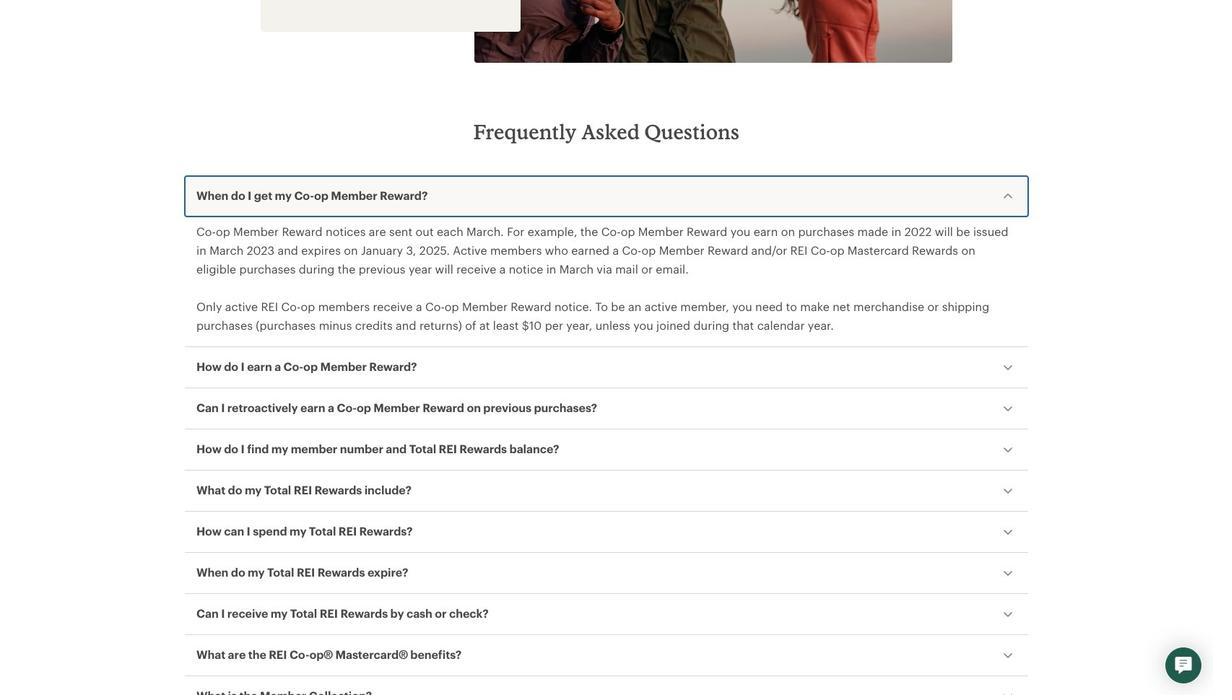 Task type: locate. For each thing, give the bounding box(es) containing it.
live chat image
[[1175, 657, 1192, 674]]



Task type: vqa. For each thing, say whether or not it's contained in the screenshot.
the left Advice
no



